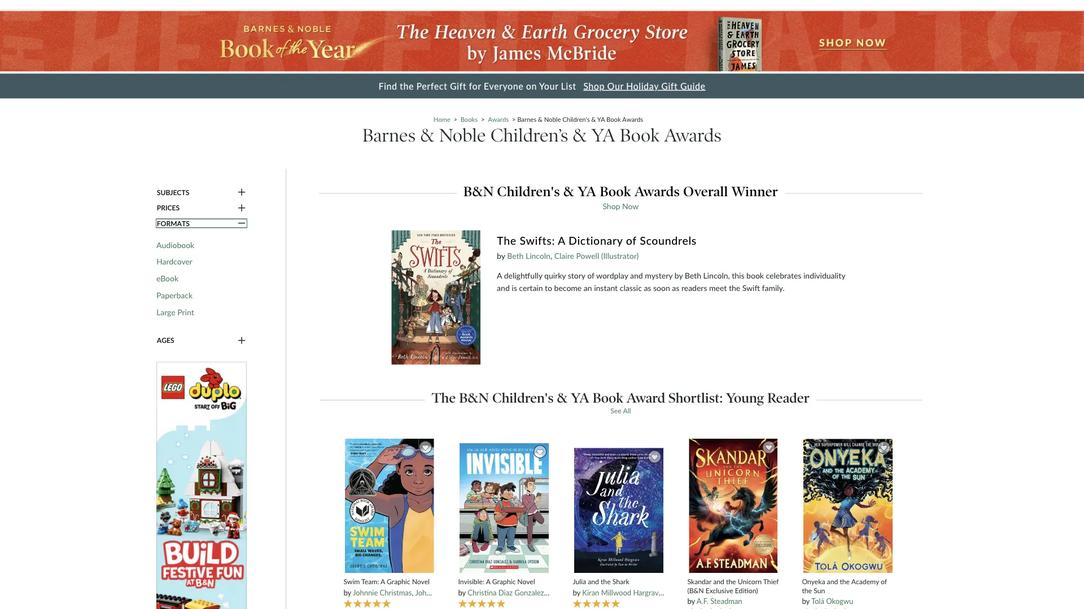 Task type: locate. For each thing, give the bounding box(es) containing it.
the inside the b&n children's & ya book award shortlist: young reader see all
[[432, 390, 456, 407]]

gift left guide
[[662, 80, 678, 91]]

1 novel from the left
[[412, 578, 430, 587]]

minus arrow image
[[238, 188, 246, 198], [238, 203, 246, 213]]

plus image
[[238, 336, 246, 346]]

minus arrow image for subjects
[[238, 188, 246, 198]]

by down julia
[[573, 589, 581, 598]]

0 horizontal spatial noble
[[439, 124, 486, 146]]

johnnie
[[353, 589, 378, 598], [415, 589, 440, 598]]

on
[[526, 80, 537, 91]]

the b&n children's & ya book award shortlist: young reader see all
[[432, 390, 810, 416]]

novel up gonzalez
[[518, 578, 535, 587]]

diaz
[[499, 589, 513, 598]]

shark
[[613, 578, 630, 587]]

beth up the readers
[[685, 271, 701, 280]]

of inside the swifts: a dictionary of scoundrels by beth lincoln , claire powell (illustrator)
[[626, 234, 637, 247]]

1 horizontal spatial the
[[497, 234, 517, 247]]

1 graphic from the left
[[387, 578, 410, 587]]

shop left our
[[584, 80, 605, 91]]

barnes & noble children's & ya book awards
[[363, 124, 722, 146]]

b&n inside the b&n children's & ya book award shortlist: young reader see all
[[459, 390, 489, 407]]

1 horizontal spatial novel
[[518, 578, 535, 587]]

(illustrator) down invisible: a graphic novel link
[[476, 589, 511, 598]]

johnnie christmas (illustrator) link
[[415, 589, 511, 598]]

the right find
[[400, 80, 414, 91]]

0 vertical spatial b&n
[[464, 183, 494, 200]]

the inside a delightfully quirky story of wordplay and mystery by beth lincoln, this book celebrates individuality and is certain to become an instant classic as soon as readers meet the swift family.
[[729, 283, 741, 293]]

(b&n
[[688, 587, 704, 595]]

and up gabriela epstein (illustrator) link
[[588, 578, 599, 587]]

0 horizontal spatial of
[[588, 271, 595, 280]]

the up okogwu
[[840, 578, 850, 587]]

and
[[630, 271, 643, 280], [497, 283, 510, 293], [588, 578, 599, 587], [713, 578, 725, 587], [827, 578, 838, 587]]

b&n inside 'b&n children's & ya book awards overall winner shop now'
[[464, 183, 494, 200]]

by inside "invisible: a graphic novel by christina diaz gonzalez , gabriela epstein (illustrator)"
[[458, 589, 466, 598]]

1 horizontal spatial as
[[672, 283, 680, 293]]

0 horizontal spatial novel
[[412, 578, 430, 587]]

1 horizontal spatial graphic
[[492, 578, 516, 587]]

of inside onyeka and the academy of the sun by tolá okogwu
[[881, 578, 887, 587]]

a inside swim team: a graphic novel by johnnie christmas , johnnie christmas (illustrator)
[[381, 578, 385, 587]]

of down now
[[626, 234, 637, 247]]

0 horizontal spatial the
[[432, 390, 456, 407]]

(illustrator) inside "invisible: a graphic novel by christina diaz gonzalez , gabriela epstein (illustrator)"
[[602, 589, 637, 598]]

, left gabriela
[[544, 589, 546, 598]]

christmas
[[380, 589, 412, 598], [442, 589, 474, 598]]

novel inside swim team: a graphic novel by johnnie christmas , johnnie christmas (illustrator)
[[412, 578, 430, 587]]

1 christmas from the left
[[380, 589, 412, 598]]

a inside a delightfully quirky story of wordplay and mystery by beth lincoln, this book celebrates individuality and is certain to become an instant classic as soon as readers meet the swift family.
[[497, 271, 502, 280]]

2 christmas from the left
[[442, 589, 474, 598]]

list
[[561, 80, 576, 91]]

1 horizontal spatial christmas
[[442, 589, 474, 598]]

barnes up children's
[[517, 116, 537, 123]]

a left delightfully
[[497, 271, 502, 280]]

2 graphic from the left
[[492, 578, 516, 587]]

a
[[558, 234, 566, 247], [497, 271, 502, 280], [381, 578, 385, 587], [486, 578, 491, 587]]

0 horizontal spatial graphic
[[387, 578, 410, 587]]

the for swifts:
[[497, 234, 517, 247]]

0 horizontal spatial gift
[[450, 80, 467, 91]]

kiran
[[582, 589, 599, 598]]

celebrates
[[766, 271, 802, 280]]

, for christina diaz gonzalez
[[544, 589, 546, 598]]

hardcover link
[[156, 257, 193, 267]]

and inside julia and the shark by kiran millwood hargrave ,
[[588, 578, 599, 587]]

by inside skandar and the unicorn thief (b&n exclusive edition) by a.f. steadman
[[688, 597, 695, 606]]

2 minus arrow image from the top
[[238, 203, 246, 213]]

subjects button
[[156, 188, 247, 198]]

paperback
[[156, 291, 193, 300]]

,
[[551, 251, 552, 261], [412, 589, 414, 598], [544, 589, 546, 598], [663, 589, 664, 598]]

find the perfect gift for everyone on your list shop our holiday gift guide
[[379, 80, 706, 91]]

an
[[584, 283, 592, 293]]

a inside the swifts: a dictionary of scoundrels by beth lincoln , claire powell (illustrator)
[[558, 234, 566, 247]]

tolá okogwu link
[[812, 597, 854, 606]]

, left claire
[[551, 251, 552, 261]]

of right academy
[[881, 578, 887, 587]]

and up exclusive
[[713, 578, 725, 587]]

invisible: a graphic novel image
[[459, 443, 549, 574]]

1 horizontal spatial of
[[626, 234, 637, 247]]

by down swim
[[344, 589, 351, 598]]

, left (b&n
[[663, 589, 664, 598]]

shortlist:
[[669, 390, 723, 407]]

see
[[611, 407, 622, 416]]

1 vertical spatial shop
[[603, 201, 620, 211]]

0 horizontal spatial johnnie
[[353, 589, 378, 598]]

noble up barnes & noble children's & ya book awards
[[544, 116, 561, 123]]

onyeka and the academy of the sun by tolá okogwu
[[802, 578, 887, 606]]

1 vertical spatial noble
[[439, 124, 486, 146]]

award
[[627, 390, 665, 407]]

0 horizontal spatial barnes
[[363, 124, 416, 146]]

barnes
[[517, 116, 537, 123], [363, 124, 416, 146]]

and up classic
[[630, 271, 643, 280]]

1 horizontal spatial johnnie
[[415, 589, 440, 598]]

noble down books
[[439, 124, 486, 146]]

awards right books
[[488, 116, 509, 123]]

now
[[622, 201, 639, 211]]

1 vertical spatial minus arrow image
[[238, 203, 246, 213]]

shop
[[584, 80, 605, 91], [603, 201, 620, 211]]

gift
[[450, 80, 467, 91], [662, 80, 678, 91]]

readers
[[682, 283, 707, 293]]

everyone
[[484, 80, 524, 91]]

of for story
[[588, 271, 595, 280]]

graphic inside swim team: a graphic novel by johnnie christmas , johnnie christmas (illustrator)
[[387, 578, 410, 587]]

christmas down the invisible:
[[442, 589, 474, 598]]

graphic up johnnie christmas link
[[387, 578, 410, 587]]

1 horizontal spatial gift
[[662, 80, 678, 91]]

1 vertical spatial children's
[[497, 183, 560, 200]]

is
[[512, 283, 517, 293]]

ages
[[157, 337, 174, 345]]

&
[[538, 116, 543, 123], [592, 116, 596, 123], [420, 124, 435, 146], [573, 124, 587, 146], [564, 183, 574, 200], [557, 390, 568, 407]]

b&n
[[464, 183, 494, 200], [459, 390, 489, 407]]

book inside the b&n children's & ya book award shortlist: young reader see all
[[593, 390, 624, 407]]

onyeka
[[802, 578, 825, 587]]

by left tolá at the bottom right
[[802, 597, 810, 606]]

noble for children's
[[439, 124, 486, 146]]

beth up delightfully
[[507, 251, 524, 261]]

by down the invisible:
[[458, 589, 466, 598]]

by right mystery
[[675, 271, 683, 280]]

awards inside 'b&n children's & ya book awards overall winner shop now'
[[635, 183, 680, 200]]

meet
[[709, 283, 727, 293]]

2 johnnie from the left
[[415, 589, 440, 598]]

1 horizontal spatial noble
[[544, 116, 561, 123]]

and inside skandar and the unicorn thief (b&n exclusive edition) by a.f. steadman
[[713, 578, 725, 587]]

shop inside 'b&n children's & ya book awards overall winner shop now'
[[603, 201, 620, 211]]

the up millwood
[[601, 578, 611, 587]]

book up the see
[[593, 390, 624, 407]]

the
[[400, 80, 414, 91], [729, 283, 741, 293], [601, 578, 611, 587], [726, 578, 736, 587], [840, 578, 850, 587], [802, 587, 812, 595]]

for
[[469, 80, 481, 91]]

barnes & noble children's & ya book awards main content
[[0, 10, 1084, 610]]

christmas down swim team: a graphic novel link
[[380, 589, 412, 598]]

1 vertical spatial the
[[432, 390, 456, 407]]

by inside the swifts: a dictionary of scoundrels by beth lincoln , claire powell (illustrator)
[[497, 251, 505, 261]]

1 vertical spatial barnes
[[363, 124, 416, 146]]

b&n children's & ya book awards overall winner shop now
[[464, 183, 778, 211]]

barnes down find
[[363, 124, 416, 146]]

1 minus arrow image from the top
[[238, 188, 246, 198]]

claire powell (illustrator) link
[[554, 251, 639, 261]]

awards up now
[[635, 183, 680, 200]]

, inside "invisible: a graphic novel by christina diaz gonzalez , gabriela epstein (illustrator)"
[[544, 589, 546, 598]]

johnnie down team:
[[353, 589, 378, 598]]

0 vertical spatial barnes
[[517, 116, 537, 123]]

a up the christina
[[486, 578, 491, 587]]

& inside the b&n children's & ya book award shortlist: young reader see all
[[557, 390, 568, 407]]

1 vertical spatial b&n
[[459, 390, 489, 407]]

minus arrow image for prices
[[238, 203, 246, 213]]

by left beth lincoln link
[[497, 251, 505, 261]]

ya inside 'b&n children's & ya book awards overall winner shop now'
[[578, 183, 597, 200]]

of for academy
[[881, 578, 887, 587]]

noble for children's
[[544, 116, 561, 123]]

as right soon
[[672, 283, 680, 293]]

(illustrator) inside swim team: a graphic novel by johnnie christmas , johnnie christmas (illustrator)
[[476, 589, 511, 598]]

the up exclusive
[[726, 578, 736, 587]]

the down this
[[729, 283, 741, 293]]

novel up johnnie christmas (illustrator) link
[[412, 578, 430, 587]]

shop left now
[[603, 201, 620, 211]]

and inside onyeka and the academy of the sun by tolá okogwu
[[827, 578, 838, 587]]

novel inside "invisible: a graphic novel by christina diaz gonzalez , gabriela epstein (illustrator)"
[[518, 578, 535, 587]]

0 vertical spatial the
[[497, 234, 517, 247]]

awards down holiday
[[622, 116, 643, 123]]

2 vertical spatial of
[[881, 578, 887, 587]]

(illustrator) down julia and the shark link
[[602, 589, 637, 598]]

become
[[554, 283, 582, 293]]

instant
[[594, 283, 618, 293]]

plus arrow image
[[238, 219, 246, 229]]

the inside the swifts: a dictionary of scoundrels by beth lincoln , claire powell (illustrator)
[[497, 234, 517, 247]]

family.
[[762, 283, 785, 293]]

0 horizontal spatial christmas
[[380, 589, 412, 598]]

(illustrator) up wordplay
[[601, 251, 639, 261]]

of inside a delightfully quirky story of wordplay and mystery by beth lincoln, this book celebrates individuality and is certain to become an instant classic as soon as readers meet the swift family.
[[588, 271, 595, 280]]

epstein
[[576, 589, 600, 598]]

by inside julia and the shark by kiran millwood hargrave ,
[[573, 589, 581, 598]]

and for (b&n
[[713, 578, 725, 587]]

julia and the shark by kiran millwood hargrave ,
[[573, 578, 666, 598]]

steadman
[[711, 597, 743, 606]]

, inside swim team: a graphic novel by johnnie christmas , johnnie christmas (illustrator)
[[412, 589, 414, 598]]

gift left the for
[[450, 80, 467, 91]]

your
[[539, 80, 559, 91]]

delightfully
[[504, 271, 543, 280]]

julia and the shark link
[[573, 578, 665, 587]]

2 novel from the left
[[518, 578, 535, 587]]

graphic up the diaz
[[492, 578, 516, 587]]

academy
[[852, 578, 879, 587]]

, inside julia and the shark by kiran millwood hargrave ,
[[663, 589, 664, 598]]

book up 'shop now' link
[[600, 183, 631, 200]]

1 horizontal spatial beth
[[685, 271, 701, 280]]

0 vertical spatial beth
[[507, 251, 524, 261]]

1 vertical spatial beth
[[685, 271, 701, 280]]

this
[[732, 271, 745, 280]]

book down holiday
[[620, 124, 660, 146]]

a up claire
[[558, 234, 566, 247]]

johnnie down swim team: a graphic novel link
[[415, 589, 440, 598]]

the down onyeka
[[802, 587, 812, 595]]

2 vertical spatial children's
[[492, 390, 554, 407]]

graphic
[[387, 578, 410, 587], [492, 578, 516, 587]]

classic
[[620, 283, 642, 293]]

subjects
[[157, 188, 189, 197]]

dictionary
[[569, 234, 623, 247]]

invisible: a graphic novel link
[[458, 578, 550, 587]]

0 vertical spatial of
[[626, 234, 637, 247]]

and for kiran
[[588, 578, 599, 587]]

of up an
[[588, 271, 595, 280]]

as left soon
[[644, 283, 651, 293]]

, down swim team: a graphic novel link
[[412, 589, 414, 598]]

by inside swim team: a graphic novel by johnnie christmas , johnnie christmas (illustrator)
[[344, 589, 351, 598]]

a up johnnie christmas link
[[381, 578, 385, 587]]

0 horizontal spatial beth
[[507, 251, 524, 261]]

2 horizontal spatial of
[[881, 578, 887, 587]]

claire
[[554, 251, 574, 261]]

see all link
[[611, 407, 631, 416]]

beth
[[507, 251, 524, 261], [685, 271, 701, 280]]

by inside a delightfully quirky story of wordplay and mystery by beth lincoln, this book celebrates individuality and is certain to become an instant classic as soon as readers meet the swift family.
[[675, 271, 683, 280]]

reader
[[768, 390, 810, 407]]

1 horizontal spatial barnes
[[517, 116, 537, 123]]

christina diaz gonzalez link
[[468, 589, 550, 598]]

by left the 'a.f.'
[[688, 597, 695, 606]]

formats
[[157, 219, 190, 228]]

julia
[[573, 578, 586, 587]]

holiday
[[626, 80, 659, 91]]

1 vertical spatial of
[[588, 271, 595, 280]]

0 vertical spatial minus arrow image
[[238, 188, 246, 198]]

and right onyeka
[[827, 578, 838, 587]]

0 vertical spatial noble
[[544, 116, 561, 123]]

0 horizontal spatial as
[[644, 283, 651, 293]]



Task type: vqa. For each thing, say whether or not it's contained in the screenshot.
Get to the top
no



Task type: describe. For each thing, give the bounding box(es) containing it.
book
[[747, 271, 764, 280]]

, for kiran millwood hargrave
[[663, 589, 664, 598]]

and left is
[[497, 283, 510, 293]]

children's inside 'b&n children's & ya book awards overall winner shop now'
[[497, 183, 560, 200]]

, for johnnie christmas
[[412, 589, 414, 598]]

of for dictionary
[[626, 234, 637, 247]]

team:
[[362, 578, 379, 587]]

swim team: a graphic novel image
[[344, 439, 435, 574]]

beth inside the swifts: a dictionary of scoundrels by beth lincoln , claire powell (illustrator)
[[507, 251, 524, 261]]

guide
[[681, 80, 706, 91]]

sun
[[814, 587, 825, 595]]

1 johnnie from the left
[[353, 589, 378, 598]]

books
[[461, 116, 478, 123]]

the swifts: a dictionary of scoundrels by beth lincoln , claire powell (illustrator)
[[497, 234, 697, 261]]

0 vertical spatial children's
[[563, 116, 590, 123]]

hardcover
[[156, 257, 193, 267]]

perfect
[[417, 80, 448, 91]]

swifts:
[[520, 234, 555, 247]]

the swifts: a dictionary of scoundrels link
[[497, 234, 850, 250]]

(illustrator) for johnnie christmas (illustrator)
[[476, 589, 511, 598]]

the swifts: a dictionary of scoundrels image
[[392, 231, 481, 365]]

beth lincoln link
[[507, 251, 551, 261]]

awards link
[[488, 116, 509, 123]]

2 gift from the left
[[662, 80, 678, 91]]

young
[[726, 390, 764, 407]]

& inside 'b&n children's & ya book awards overall winner shop now'
[[564, 183, 574, 200]]

kiran millwood hargrave link
[[582, 589, 664, 598]]

graphic inside "invisible: a graphic novel by christina diaz gonzalez , gabriela epstein (illustrator)"
[[492, 578, 516, 587]]

quirky
[[545, 271, 566, 280]]

prices button
[[156, 203, 247, 213]]

certain
[[519, 283, 543, 293]]

barnes for barnes & noble children's & ya book awards
[[517, 116, 537, 123]]

audiobook
[[156, 240, 194, 250]]

barnes for barnes & noble children's & ya book awards
[[363, 124, 416, 146]]

barnes & noble book of the year! the heaven & earth grocery store. shop now image
[[0, 11, 1084, 71]]

1 gift from the left
[[450, 80, 467, 91]]

2 as from the left
[[672, 283, 680, 293]]

a delightfully quirky story of wordplay and mystery by beth lincoln, this book celebrates individuality and is certain to become an instant classic as soon as readers meet the swift family.
[[497, 271, 846, 293]]

wordplay
[[596, 271, 628, 280]]

children's inside the b&n children's & ya book award shortlist: young reader see all
[[492, 390, 554, 407]]

gabriela epstein (illustrator) link
[[548, 589, 637, 598]]

(illustrator) inside the swifts: a dictionary of scoundrels by beth lincoln , claire powell (illustrator)
[[601, 251, 639, 261]]

skandar and the unicorn thief (b&n exclusive edition) image
[[689, 439, 778, 574]]

story
[[568, 271, 586, 280]]

print
[[177, 307, 194, 317]]

exclusive
[[706, 587, 734, 595]]

all
[[623, 407, 631, 416]]

onyeka and the academy of the sun image
[[803, 439, 893, 574]]

unicorn
[[738, 578, 762, 587]]

invisible: a graphic novel by christina diaz gonzalez , gabriela epstein (illustrator)
[[458, 578, 637, 598]]

powell
[[576, 251, 599, 261]]

gabriela
[[548, 589, 575, 598]]

to
[[545, 283, 552, 293]]

a inside "invisible: a graphic novel by christina diaz gonzalez , gabriela epstein (illustrator)"
[[486, 578, 491, 587]]

and for the
[[827, 578, 838, 587]]

edition)
[[735, 587, 758, 595]]

audiobook link
[[156, 240, 194, 250]]

invisible:
[[458, 578, 485, 587]]

individuality
[[804, 271, 846, 280]]

by inside onyeka and the academy of the sun by tolá okogwu
[[802, 597, 810, 606]]

home
[[434, 116, 451, 123]]

prices
[[157, 204, 180, 212]]

swim team: a graphic novel link
[[344, 578, 436, 587]]

(illustrator) for gabriela epstein (illustrator)
[[602, 589, 637, 598]]

, inside the swifts: a dictionary of scoundrels by beth lincoln , claire powell (illustrator)
[[551, 251, 552, 261]]

skandar
[[688, 578, 712, 587]]

thief
[[763, 578, 779, 587]]

christina
[[468, 589, 497, 598]]

millwood
[[601, 589, 631, 598]]

swift
[[743, 283, 760, 293]]

the inside skandar and the unicorn thief (b&n exclusive edition) by a.f. steadman
[[726, 578, 736, 587]]

ya inside the b&n children's & ya book award shortlist: young reader see all
[[571, 390, 589, 407]]

large print link
[[156, 307, 194, 317]]

large print
[[156, 307, 194, 317]]

the inside julia and the shark by kiran millwood hargrave ,
[[601, 578, 611, 587]]

children's
[[491, 124, 568, 146]]

swim
[[344, 578, 360, 587]]

book inside 'b&n children's & ya book awards overall winner shop now'
[[600, 183, 631, 200]]

ebook link
[[156, 274, 179, 284]]

lincoln,
[[703, 271, 730, 280]]

julia and the shark image
[[574, 448, 664, 574]]

johnnie christmas link
[[353, 589, 412, 598]]

gonzalez
[[515, 589, 544, 598]]

1 as from the left
[[644, 283, 651, 293]]

lincoln
[[526, 251, 551, 261]]

0 vertical spatial shop
[[584, 80, 605, 91]]

winner
[[732, 183, 778, 200]]

a.f.
[[697, 597, 709, 606]]

okogwu
[[826, 597, 854, 606]]

home link
[[434, 116, 451, 123]]

ages button
[[156, 336, 247, 346]]

mystery
[[645, 271, 673, 280]]

barnes & noble children's & ya book awards
[[517, 116, 643, 123]]

ebook
[[156, 274, 179, 283]]

books link
[[461, 116, 478, 123]]

advertisement region
[[156, 362, 247, 610]]

formats button
[[156, 219, 247, 229]]

our
[[608, 80, 624, 91]]

overall
[[683, 183, 728, 200]]

awards down guide
[[664, 124, 722, 146]]

hargrave
[[633, 589, 663, 598]]

beth inside a delightfully quirky story of wordplay and mystery by beth lincoln, this book celebrates individuality and is certain to become an instant classic as soon as readers meet the swift family.
[[685, 271, 701, 280]]

the for b&n
[[432, 390, 456, 407]]

tolá
[[812, 597, 825, 606]]

book down our
[[607, 116, 621, 123]]



